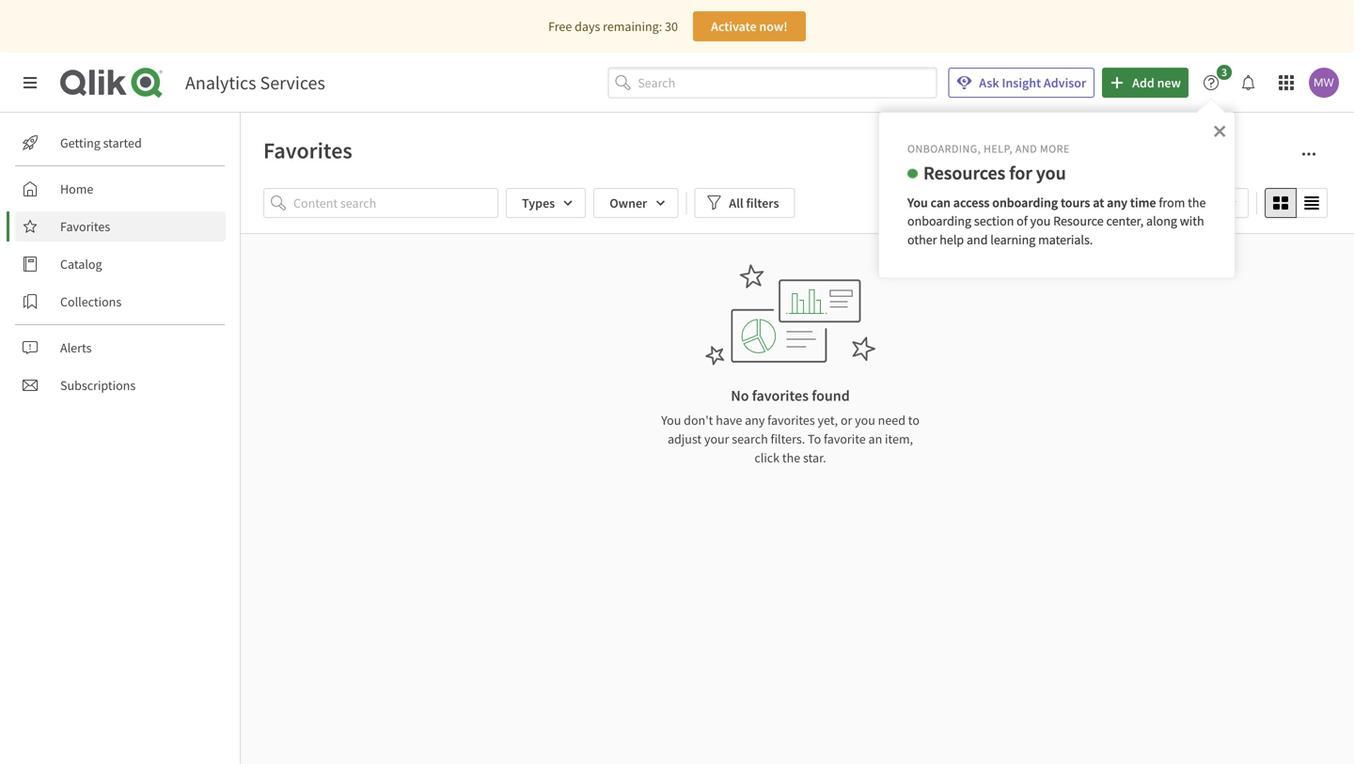 Task type: vqa. For each thing, say whether or not it's contained in the screenshot.
top the
yes



Task type: locate. For each thing, give the bounding box(es) containing it.
any for found
[[745, 412, 765, 429]]

favorites right no
[[752, 387, 809, 405]]

1 vertical spatial you
[[661, 412, 681, 429]]

1 vertical spatial any
[[745, 412, 765, 429]]

any right at
[[1107, 194, 1128, 211]]

analytics
[[185, 71, 256, 95]]

materials.
[[1039, 231, 1093, 248]]

1 horizontal spatial the
[[1188, 194, 1206, 211]]

analytics services element
[[185, 71, 325, 95]]

getting started
[[60, 135, 142, 151]]

and up for
[[1016, 142, 1038, 156]]

maria williams image
[[1309, 68, 1339, 98]]

any inside × dialog
[[1107, 194, 1128, 211]]

favorites inside navigation pane element
[[60, 218, 110, 235]]

now!
[[759, 18, 788, 35]]

at
[[1093, 194, 1105, 211]]

collections link
[[15, 287, 226, 317]]

filters region
[[263, 184, 1332, 222]]

help,
[[984, 142, 1013, 156]]

favorites up catalog
[[60, 218, 110, 235]]

types button
[[506, 188, 586, 218]]

more actions image
[[1302, 147, 1317, 162]]

any inside no favorites found you don't have any favorites yet, or you need to adjust your search filters. to favorite an item, click the star.
[[745, 412, 765, 429]]

adjust
[[668, 431, 702, 448]]

favorites down services
[[263, 136, 352, 165]]

0 horizontal spatial and
[[967, 231, 988, 248]]

0 vertical spatial favorites
[[263, 136, 352, 165]]

1 vertical spatial you
[[1031, 213, 1051, 230]]

have
[[716, 412, 742, 429]]

onboarding down can
[[908, 213, 972, 230]]

need
[[878, 412, 906, 429]]

1 horizontal spatial any
[[1107, 194, 1128, 211]]

onboarding up 'of'
[[993, 194, 1058, 211]]

the inside no favorites found you don't have any favorites yet, or you need to adjust your search filters. to favorite an item, click the star.
[[782, 450, 801, 467]]

learning
[[991, 231, 1036, 248]]

activate now!
[[711, 18, 788, 35]]

advisor
[[1044, 74, 1087, 91]]

0 vertical spatial and
[[1016, 142, 1038, 156]]

the
[[1188, 194, 1206, 211], [782, 450, 801, 467]]

1 vertical spatial onboarding
[[908, 213, 972, 230]]

1 horizontal spatial you
[[908, 194, 928, 211]]

0 vertical spatial the
[[1188, 194, 1206, 211]]

any up search
[[745, 412, 765, 429]]

Content search text field
[[293, 188, 499, 218]]

0 horizontal spatial any
[[745, 412, 765, 429]]

0 vertical spatial any
[[1107, 194, 1128, 211]]

favorites
[[263, 136, 352, 165], [60, 218, 110, 235]]

close sidebar menu image
[[23, 75, 38, 90]]

tours
[[1061, 194, 1091, 211]]

onboarding
[[993, 194, 1058, 211], [908, 213, 972, 230]]

0 vertical spatial onboarding
[[993, 194, 1058, 211]]

all
[[729, 195, 744, 212]]

item,
[[885, 431, 913, 448]]

onboarding, help, and more
[[908, 142, 1070, 156]]

you
[[908, 194, 928, 211], [661, 412, 681, 429]]

getting started link
[[15, 128, 226, 158]]

add
[[1133, 74, 1155, 91]]

for
[[1010, 161, 1033, 185]]

filters.
[[771, 431, 805, 448]]

other
[[908, 231, 937, 248]]

you down more
[[1036, 161, 1066, 185]]

0 vertical spatial you
[[908, 194, 928, 211]]

you up adjust on the bottom of the page
[[661, 412, 681, 429]]

and down section
[[967, 231, 988, 248]]

favorites
[[752, 387, 809, 405], [768, 412, 815, 429]]

you right 'of'
[[1031, 213, 1051, 230]]

the up with
[[1188, 194, 1206, 211]]

catalog
[[60, 256, 102, 273]]

the down filters.
[[782, 450, 801, 467]]

any
[[1107, 194, 1128, 211], [745, 412, 765, 429]]

from
[[1159, 194, 1185, 211]]

all filters button
[[694, 188, 795, 218]]

insight
[[1002, 74, 1041, 91]]

add new button
[[1103, 68, 1189, 98]]

Search text field
[[638, 67, 937, 98]]

0 horizontal spatial onboarding
[[908, 213, 972, 230]]

30
[[665, 18, 678, 35]]

days
[[575, 18, 600, 35]]

favorites up filters.
[[768, 412, 815, 429]]

× dialog
[[879, 112, 1236, 279]]

1 vertical spatial and
[[967, 231, 988, 248]]

subscriptions
[[60, 377, 136, 394]]

you left can
[[908, 194, 928, 211]]

help
[[940, 231, 964, 248]]

3 button
[[1196, 65, 1238, 98]]

ask
[[979, 74, 1000, 91]]

you right or
[[855, 412, 876, 429]]

add new
[[1133, 74, 1181, 91]]

and
[[1016, 142, 1038, 156], [967, 231, 988, 248]]

0 horizontal spatial favorites
[[60, 218, 110, 235]]

alerts link
[[15, 333, 226, 363]]

collections
[[60, 293, 122, 310]]

you
[[1036, 161, 1066, 185], [1031, 213, 1051, 230], [855, 412, 876, 429]]

1 vertical spatial favorites
[[768, 412, 815, 429]]

catalog link
[[15, 249, 226, 279]]

0 horizontal spatial you
[[661, 412, 681, 429]]

click
[[755, 450, 780, 467]]

2 vertical spatial you
[[855, 412, 876, 429]]

favorites link
[[15, 212, 226, 242]]

types
[[522, 195, 555, 212]]

services
[[260, 71, 325, 95]]

used
[[1192, 195, 1218, 212]]

1 vertical spatial the
[[782, 450, 801, 467]]

1 vertical spatial favorites
[[60, 218, 110, 235]]

Recently used field
[[1129, 188, 1249, 218]]

you inside × dialog
[[908, 194, 928, 211]]

0 horizontal spatial the
[[782, 450, 801, 467]]

the inside from the onboarding section of you resource center, along with other help and learning materials.
[[1188, 194, 1206, 211]]



Task type: describe. For each thing, give the bounding box(es) containing it.
1 horizontal spatial favorites
[[263, 136, 352, 165]]

resource
[[1054, 213, 1104, 230]]

activate now! link
[[693, 11, 806, 41]]

1 horizontal spatial onboarding
[[993, 194, 1058, 211]]

recently used
[[1142, 195, 1218, 212]]

any for access
[[1107, 194, 1128, 211]]

free
[[548, 18, 572, 35]]

searchbar element
[[608, 67, 937, 98]]

resources for you
[[924, 161, 1066, 185]]

switch view group
[[1265, 188, 1328, 218]]

favorite
[[824, 431, 866, 448]]

3
[[1222, 65, 1228, 79]]

0 vertical spatial you
[[1036, 161, 1066, 185]]

home link
[[15, 174, 226, 204]]

time
[[1130, 194, 1156, 211]]

all filters
[[729, 195, 779, 212]]

with
[[1180, 213, 1205, 230]]

owner
[[610, 195, 647, 212]]

subscriptions link
[[15, 371, 226, 401]]

no favorites found you don't have any favorites yet, or you need to adjust your search filters. to favorite an item, click the star.
[[661, 387, 920, 467]]

ask insight advisor
[[979, 74, 1087, 91]]

no
[[731, 387, 749, 405]]

× button
[[1213, 117, 1227, 142]]

analytics services
[[185, 71, 325, 95]]

from the onboarding section of you resource center, along with other help and learning materials.
[[908, 194, 1209, 248]]

to
[[808, 431, 821, 448]]

center,
[[1107, 213, 1144, 230]]

0 vertical spatial favorites
[[752, 387, 809, 405]]

resources
[[924, 161, 1006, 185]]

access
[[954, 194, 990, 211]]

onboarding,
[[908, 142, 981, 156]]

onboarding inside from the onboarding section of you resource center, along with other help and learning materials.
[[908, 213, 972, 230]]

1 horizontal spatial and
[[1016, 142, 1038, 156]]

along
[[1147, 213, 1178, 230]]

your
[[704, 431, 729, 448]]

home
[[60, 181, 93, 198]]

section
[[974, 213, 1014, 230]]

getting
[[60, 135, 100, 151]]

more
[[1040, 142, 1070, 156]]

navigation pane element
[[0, 120, 240, 408]]

yet,
[[818, 412, 838, 429]]

and inside from the onboarding section of you resource center, along with other help and learning materials.
[[967, 231, 988, 248]]

found
[[812, 387, 850, 405]]

an
[[869, 431, 882, 448]]

to
[[908, 412, 920, 429]]

you inside from the onboarding section of you resource center, along with other help and learning materials.
[[1031, 213, 1051, 230]]

ask insight advisor button
[[948, 68, 1095, 98]]

you inside no favorites found you don't have any favorites yet, or you need to adjust your search filters. to favorite an item, click the star.
[[855, 412, 876, 429]]

started
[[103, 135, 142, 151]]

star.
[[803, 450, 826, 467]]

or
[[841, 412, 853, 429]]

owner button
[[594, 188, 678, 218]]

can
[[931, 194, 951, 211]]

filters
[[746, 195, 779, 212]]

remaining:
[[603, 18, 662, 35]]

free days remaining: 30
[[548, 18, 678, 35]]

you can access onboarding tours at any time
[[908, 194, 1156, 211]]

×
[[1213, 117, 1227, 142]]

of
[[1017, 213, 1028, 230]]

activate
[[711, 18, 757, 35]]

alerts
[[60, 340, 92, 356]]

search
[[732, 431, 768, 448]]

new
[[1157, 74, 1181, 91]]

you inside no favorites found you don't have any favorites yet, or you need to adjust your search filters. to favorite an item, click the star.
[[661, 412, 681, 429]]

recently
[[1142, 195, 1189, 212]]

don't
[[684, 412, 713, 429]]



